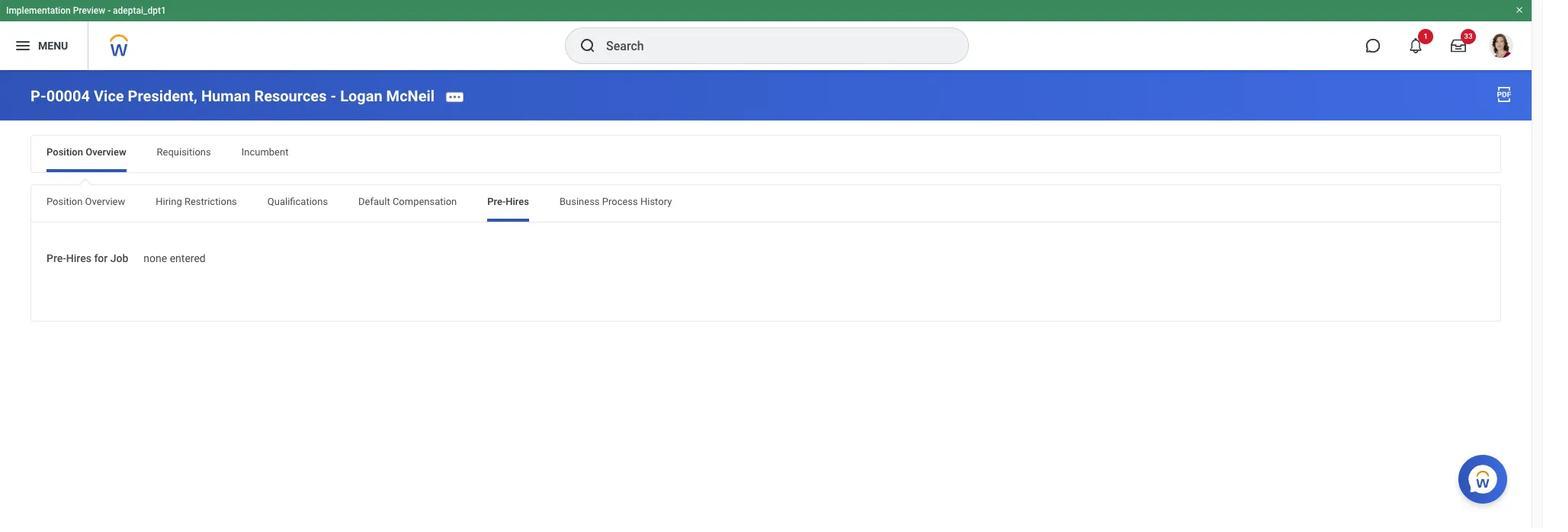 Task type: describe. For each thing, give the bounding box(es) containing it.
hiring restrictions
[[156, 196, 237, 207]]

33 button
[[1442, 29, 1476, 63]]

2 tab list from the top
[[31, 185, 1501, 222]]

pre- for pre-hires for job
[[47, 252, 66, 264]]

president,
[[128, 87, 197, 105]]

Search Workday  search field
[[606, 29, 937, 63]]

p-
[[31, 87, 46, 105]]

preview
[[73, 5, 105, 16]]

- inside p-00004 vice president, human resources - logan mcneil main content
[[331, 87, 336, 105]]

p-00004 vice president, human resources - logan mcneil main content
[[0, 70, 1532, 336]]

close environment banner image
[[1515, 5, 1524, 14]]

menu button
[[0, 21, 88, 70]]

00004
[[46, 87, 90, 105]]

for
[[94, 252, 108, 264]]

search image
[[579, 37, 597, 55]]

hires for pre-hires for job
[[66, 252, 91, 264]]

1 button
[[1399, 29, 1434, 63]]

hires for pre-hires
[[506, 196, 529, 207]]

position for requisitions
[[47, 146, 83, 158]]

requisitions
[[157, 146, 211, 158]]

position for hiring restrictions
[[47, 196, 83, 207]]

mcneil
[[386, 87, 435, 105]]

inbox large image
[[1451, 38, 1466, 53]]

pre-hires for job
[[47, 252, 128, 264]]

default compensation
[[358, 196, 457, 207]]

position overview for requisitions
[[47, 146, 126, 158]]

business process history
[[560, 196, 672, 207]]

overview for hiring restrictions
[[85, 196, 125, 207]]

menu banner
[[0, 0, 1532, 70]]

profile logan mcneil image
[[1489, 34, 1514, 61]]

1 tab list from the top
[[31, 136, 1501, 172]]

restrictions
[[184, 196, 237, 207]]

entered
[[170, 252, 206, 264]]



Task type: locate. For each thing, give the bounding box(es) containing it.
overview for requisitions
[[86, 146, 126, 158]]

position overview
[[47, 146, 126, 158], [47, 196, 125, 207]]

none
[[144, 252, 167, 264]]

pre- left 'for'
[[47, 252, 66, 264]]

position
[[47, 146, 83, 158], [47, 196, 83, 207]]

job
[[110, 252, 128, 264]]

2 position from the top
[[47, 196, 83, 207]]

resources
[[254, 87, 327, 105]]

1 position from the top
[[47, 146, 83, 158]]

pre-hires
[[487, 196, 529, 207]]

hiring
[[156, 196, 182, 207]]

justify image
[[14, 37, 32, 55]]

vice
[[94, 87, 124, 105]]

- inside menu banner
[[108, 5, 111, 16]]

p-00004 vice president, human resources - logan mcneil link
[[31, 87, 435, 105]]

1 position overview from the top
[[47, 146, 126, 158]]

implementation
[[6, 5, 71, 16]]

33
[[1464, 32, 1473, 40]]

hires left business
[[506, 196, 529, 207]]

1 vertical spatial position
[[47, 196, 83, 207]]

logan
[[340, 87, 383, 105]]

qualifications
[[268, 196, 328, 207]]

- left logan
[[331, 87, 336, 105]]

business
[[560, 196, 600, 207]]

0 vertical spatial hires
[[506, 196, 529, 207]]

0 vertical spatial pre-
[[487, 196, 506, 207]]

1 horizontal spatial pre-
[[487, 196, 506, 207]]

overview
[[86, 146, 126, 158], [85, 196, 125, 207]]

none entered
[[144, 252, 206, 264]]

hires left 'for'
[[66, 252, 91, 264]]

view printable version (pdf) image
[[1495, 85, 1514, 104]]

hires inside tab list
[[506, 196, 529, 207]]

0 horizontal spatial -
[[108, 5, 111, 16]]

notifications large image
[[1408, 38, 1424, 53]]

1 vertical spatial tab list
[[31, 185, 1501, 222]]

position overview for hiring restrictions
[[47, 196, 125, 207]]

adeptai_dpt1
[[113, 5, 166, 16]]

0 vertical spatial overview
[[86, 146, 126, 158]]

overview down vice
[[86, 146, 126, 158]]

process
[[602, 196, 638, 207]]

implementation preview -   adeptai_dpt1
[[6, 5, 166, 16]]

1 horizontal spatial -
[[331, 87, 336, 105]]

0 vertical spatial tab list
[[31, 136, 1501, 172]]

0 vertical spatial position overview
[[47, 146, 126, 158]]

incumbent
[[242, 146, 289, 158]]

0 vertical spatial -
[[108, 5, 111, 16]]

1
[[1424, 32, 1428, 40]]

position overview down 00004
[[47, 146, 126, 158]]

position up 'pre-hires for job'
[[47, 196, 83, 207]]

default
[[358, 196, 390, 207]]

p-00004 vice president, human resources - logan mcneil
[[31, 87, 435, 105]]

0 vertical spatial position
[[47, 146, 83, 158]]

tab list
[[31, 136, 1501, 172], [31, 185, 1501, 222]]

1 vertical spatial hires
[[66, 252, 91, 264]]

menu
[[38, 39, 68, 52]]

hires
[[506, 196, 529, 207], [66, 252, 91, 264]]

1 vertical spatial overview
[[85, 196, 125, 207]]

1 vertical spatial position overview
[[47, 196, 125, 207]]

pre-hires for job element
[[144, 243, 206, 266]]

0 horizontal spatial hires
[[66, 252, 91, 264]]

1 horizontal spatial hires
[[506, 196, 529, 207]]

history
[[641, 196, 672, 207]]

1 vertical spatial -
[[331, 87, 336, 105]]

pre- for pre-hires
[[487, 196, 506, 207]]

pre-
[[487, 196, 506, 207], [47, 252, 66, 264]]

human
[[201, 87, 250, 105]]

2 position overview from the top
[[47, 196, 125, 207]]

position down 00004
[[47, 146, 83, 158]]

pre- right compensation
[[487, 196, 506, 207]]

-
[[108, 5, 111, 16], [331, 87, 336, 105]]

compensation
[[393, 196, 457, 207]]

0 horizontal spatial pre-
[[47, 252, 66, 264]]

position overview up 'pre-hires for job'
[[47, 196, 125, 207]]

overview up 'for'
[[85, 196, 125, 207]]

1 vertical spatial pre-
[[47, 252, 66, 264]]

- right preview
[[108, 5, 111, 16]]



Task type: vqa. For each thing, say whether or not it's contained in the screenshot.
Position Overview for Hiring Restrictions
yes



